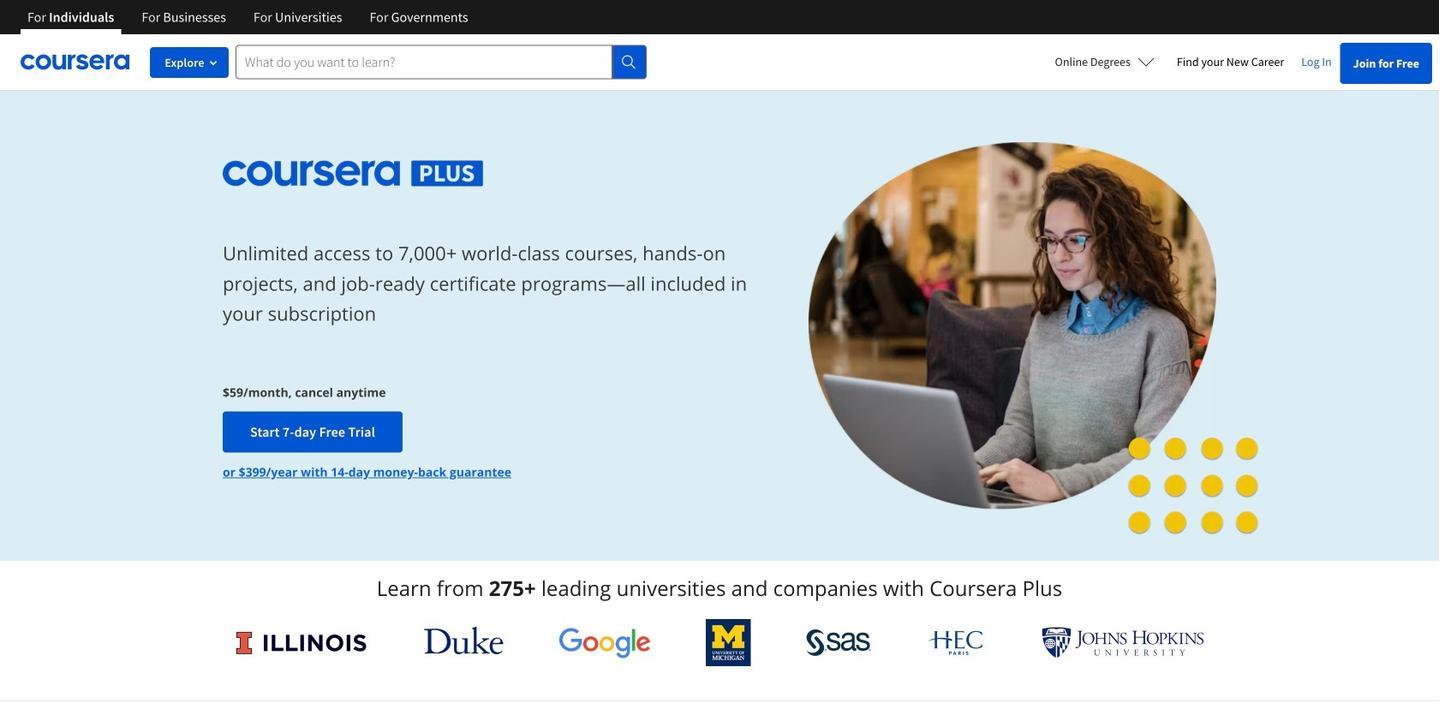 Task type: describe. For each thing, give the bounding box(es) containing it.
banner navigation
[[14, 0, 482, 34]]

university of michigan image
[[706, 620, 751, 667]]

duke university image
[[424, 627, 504, 655]]

sas image
[[806, 629, 872, 657]]

johns hopkins university image
[[1042, 627, 1205, 659]]



Task type: vqa. For each thing, say whether or not it's contained in the screenshot.
IBM image
no



Task type: locate. For each thing, give the bounding box(es) containing it.
google image
[[559, 627, 651, 659]]

What do you want to learn? text field
[[236, 45, 613, 79]]

None search field
[[236, 45, 647, 79]]

coursera plus image
[[223, 161, 484, 187]]

university of illinois at urbana-champaign image
[[235, 629, 369, 657]]

hec paris image
[[927, 626, 987, 661]]

coursera image
[[21, 48, 129, 76]]



